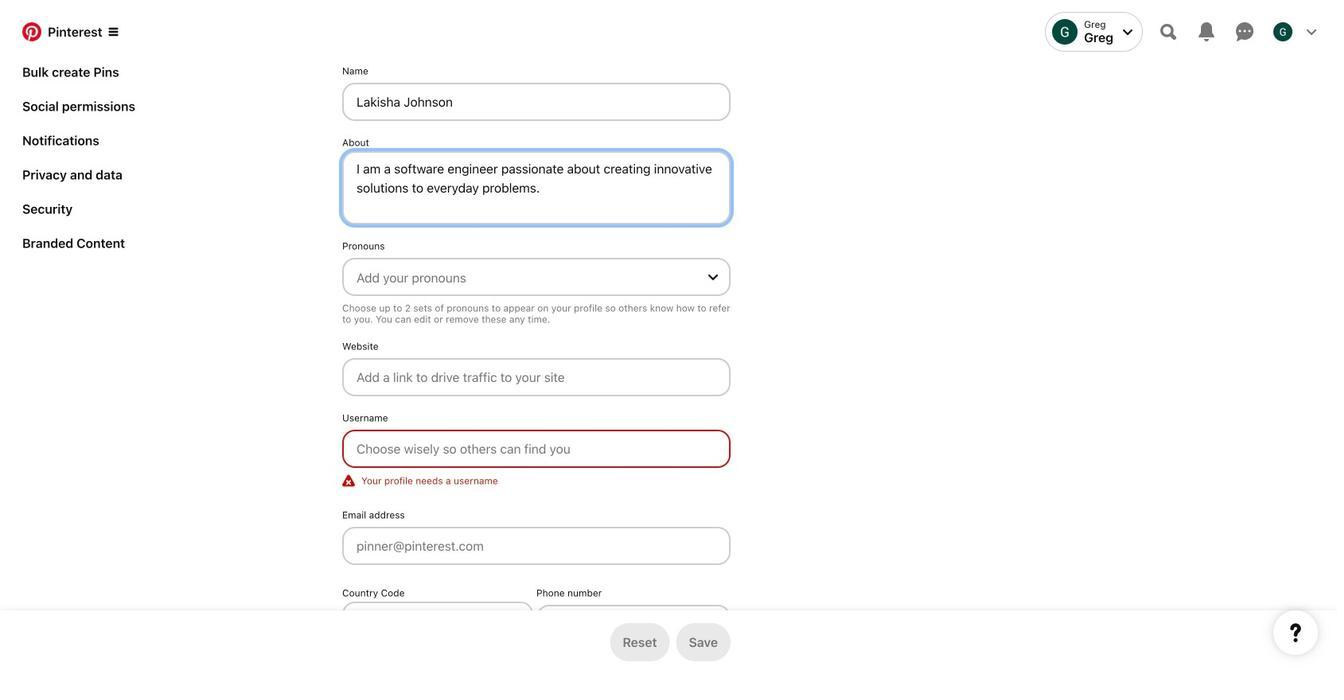 Task type: vqa. For each thing, say whether or not it's contained in the screenshot.
Account Switcher arrow icon
yes



Task type: describe. For each thing, give the bounding box(es) containing it.
greg image
[[1274, 22, 1293, 41]]

Add a link to drive traffic to your site url field
[[342, 358, 731, 396]]



Task type: locate. For each thing, give the bounding box(es) containing it.
greg image
[[1052, 19, 1078, 45]]

dynamic badge dropdown menu button image
[[109, 27, 118, 37]]

Tell your story text field
[[342, 151, 731, 224]]

pinner@pinterest.com text field
[[342, 527, 731, 565]]

Type your name text field
[[342, 83, 731, 121]]

123-356-7890 text field
[[536, 605, 731, 643]]

Choose wisely so others can find you text field
[[342, 430, 731, 468]]

list
[[16, 0, 175, 263]]

None field
[[336, 240, 737, 331]]

primary navigation header navigation
[[10, 3, 1328, 60]]

pinterest image
[[22, 22, 41, 41]]

Add your pronouns text field
[[357, 264, 697, 291]]

account switcher arrow icon image
[[1123, 27, 1133, 37]]



